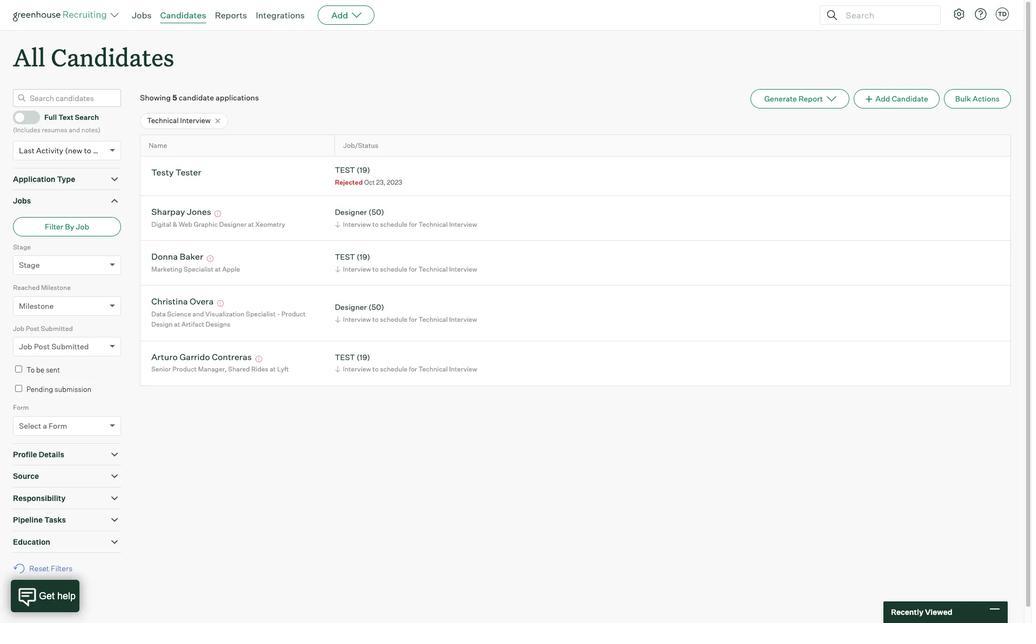 Task type: vqa. For each thing, say whether or not it's contained in the screenshot.
Graphic
yes



Task type: describe. For each thing, give the bounding box(es) containing it.
1 vertical spatial stage
[[19, 261, 40, 270]]

at left xeometry
[[248, 221, 254, 229]]

name
[[149, 142, 167, 150]]

full text search (includes resumes and notes)
[[13, 113, 101, 134]]

for for arturo garrido contreras
[[409, 366, 417, 374]]

1 vertical spatial job post submitted
[[19, 342, 89, 352]]

tester
[[176, 167, 201, 178]]

showing 5 candidate applications
[[140, 93, 259, 102]]

pipeline tasks
[[13, 516, 66, 525]]

recently
[[891, 608, 924, 618]]

select a form
[[19, 422, 67, 431]]

xeometry
[[255, 221, 285, 229]]

select
[[19, 422, 41, 431]]

notes)
[[81, 126, 101, 134]]

responsibility
[[13, 494, 66, 503]]

viewed
[[925, 608, 953, 618]]

testy
[[151, 167, 174, 178]]

application
[[13, 174, 55, 184]]

at down donna baker has been in technical interview for more than 14 days image
[[215, 265, 221, 274]]

at left lyft
[[270, 366, 276, 374]]

&
[[173, 221, 177, 229]]

christina overa link
[[151, 296, 214, 309]]

reports
[[215, 10, 247, 21]]

jones
[[187, 207, 211, 218]]

senior product manager, shared rides at lyft
[[151, 366, 289, 374]]

0 horizontal spatial specialist
[[184, 265, 214, 274]]

a
[[43, 422, 47, 431]]

0 vertical spatial submitted
[[41, 325, 73, 333]]

schedule for sharpay jones
[[380, 221, 408, 229]]

science
[[167, 310, 191, 318]]

search
[[75, 113, 99, 122]]

integrations
[[256, 10, 305, 21]]

testy tester
[[151, 167, 201, 178]]

test (19) interview to schedule for technical interview for donna baker
[[335, 253, 477, 274]]

shared
[[228, 366, 250, 374]]

test inside test (19) rejected oct 23, 2023
[[335, 166, 355, 175]]

details
[[39, 450, 64, 459]]

sharpay jones link
[[151, 207, 211, 219]]

sent
[[46, 366, 60, 375]]

0 vertical spatial milestone
[[41, 284, 71, 292]]

technical for sharpay jones
[[419, 221, 448, 229]]

job post submitted element
[[13, 324, 121, 364]]

education
[[13, 538, 50, 547]]

bulk
[[956, 94, 971, 103]]

graphic
[[194, 221, 218, 229]]

test (19) rejected oct 23, 2023
[[335, 166, 402, 186]]

and inside full text search (includes resumes and notes)
[[69, 126, 80, 134]]

christina
[[151, 296, 188, 307]]

schedule for donna baker
[[380, 265, 408, 274]]

artifact
[[181, 321, 204, 329]]

sharpay jones has been in technical interview for more than 14 days image
[[213, 211, 223, 218]]

garrido
[[180, 352, 210, 363]]

To be sent checkbox
[[15, 366, 22, 373]]

Search text field
[[843, 7, 931, 23]]

generate report
[[765, 94, 823, 103]]

baker
[[180, 252, 203, 262]]

configure image
[[953, 8, 966, 21]]

visualization
[[205, 310, 245, 318]]

(50) for christina overa
[[369, 303, 384, 312]]

5
[[172, 93, 177, 102]]

generate
[[765, 94, 797, 103]]

submission
[[55, 385, 91, 394]]

to for christina overa
[[373, 316, 379, 324]]

rides
[[251, 366, 268, 374]]

(new
[[65, 146, 82, 155]]

digital
[[151, 221, 171, 229]]

to for sharpay jones
[[373, 221, 379, 229]]

candidate
[[179, 93, 214, 102]]

bulk actions link
[[944, 89, 1011, 109]]

overa
[[190, 296, 214, 307]]

apple
[[222, 265, 240, 274]]

reached milestone element
[[13, 283, 121, 324]]

test for arturo garrido contreras
[[335, 353, 355, 362]]

jobs link
[[132, 10, 152, 21]]

candidate
[[892, 94, 929, 103]]

candidate reports are now available! apply filters and select "view in app" element
[[751, 89, 850, 109]]

add candidate link
[[854, 89, 940, 109]]

0 vertical spatial post
[[26, 325, 39, 333]]

Search candidates field
[[13, 89, 121, 107]]

profile
[[13, 450, 37, 459]]

senior
[[151, 366, 171, 374]]

designer for sharpay jones
[[335, 208, 367, 217]]

sharpay
[[151, 207, 185, 218]]

checkmark image
[[18, 113, 26, 121]]

source
[[13, 472, 39, 481]]

data
[[151, 310, 166, 318]]

test (19) interview to schedule for technical interview for arturo garrido contreras
[[335, 353, 477, 374]]

greenhouse recruiting image
[[13, 9, 110, 22]]

td
[[998, 10, 1007, 18]]

0 vertical spatial job post submitted
[[13, 325, 73, 333]]

reached
[[13, 284, 40, 292]]

for for christina overa
[[409, 316, 417, 324]]

christina overa
[[151, 296, 214, 307]]

report
[[799, 94, 823, 103]]

old)
[[93, 146, 107, 155]]

christina overa has been in technical interview for more than 14 days image
[[216, 301, 225, 307]]

full
[[44, 113, 57, 122]]

0 horizontal spatial product
[[172, 366, 197, 374]]

be
[[36, 366, 44, 375]]

lyft
[[277, 366, 289, 374]]

interview to schedule for technical interview link for donna baker
[[333, 264, 480, 275]]

interview to schedule for technical interview link for christina overa
[[333, 314, 480, 325]]

specialist inside data science and visualization specialist - product design at artifact designs
[[246, 310, 276, 318]]

test for donna baker
[[335, 253, 355, 262]]

1 vertical spatial submitted
[[51, 342, 89, 352]]

donna
[[151, 252, 178, 262]]

interview to schedule for technical interview link for sharpay jones
[[333, 219, 480, 230]]

designer (50) interview to schedule for technical interview for sharpay jones
[[335, 208, 477, 229]]

td button
[[996, 8, 1009, 21]]

(19) inside test (19) rejected oct 23, 2023
[[357, 166, 370, 175]]

job/status
[[343, 142, 379, 150]]



Task type: locate. For each thing, give the bounding box(es) containing it.
1 vertical spatial add
[[876, 94, 891, 103]]

interview
[[180, 116, 211, 125], [343, 221, 371, 229], [449, 221, 477, 229], [343, 265, 371, 274], [449, 265, 477, 274], [343, 316, 371, 324], [449, 316, 477, 324], [343, 366, 371, 374], [449, 366, 477, 374]]

3 interview to schedule for technical interview link from the top
[[333, 314, 480, 325]]

add inside popup button
[[331, 10, 348, 21]]

all candidates
[[13, 41, 174, 73]]

jobs down application
[[13, 196, 31, 206]]

0 vertical spatial add
[[331, 10, 348, 21]]

rejected
[[335, 178, 363, 186]]

candidates right jobs link
[[160, 10, 206, 21]]

milestone
[[41, 284, 71, 292], [19, 301, 54, 311]]

-
[[277, 310, 280, 318]]

activity
[[36, 146, 63, 155]]

testy tester link
[[151, 167, 201, 180]]

0 vertical spatial designer (50) interview to schedule for technical interview
[[335, 208, 477, 229]]

marketing specialist at apple
[[151, 265, 240, 274]]

1 vertical spatial designer
[[219, 221, 247, 229]]

profile details
[[13, 450, 64, 459]]

submitted up sent
[[51, 342, 89, 352]]

pending
[[26, 385, 53, 394]]

arturo
[[151, 352, 178, 363]]

2 for from the top
[[409, 265, 417, 274]]

post
[[26, 325, 39, 333], [34, 342, 50, 352]]

1 vertical spatial test
[[335, 253, 355, 262]]

0 horizontal spatial form
[[13, 404, 29, 412]]

reset filters
[[29, 565, 73, 574]]

and inside data science and visualization specialist - product design at artifact designs
[[193, 310, 204, 318]]

0 vertical spatial designer
[[335, 208, 367, 217]]

oct
[[364, 178, 375, 186]]

form
[[13, 404, 29, 412], [49, 422, 67, 431]]

3 for from the top
[[409, 316, 417, 324]]

to be sent
[[26, 366, 60, 375]]

job post submitted
[[13, 325, 73, 333], [19, 342, 89, 352]]

1 vertical spatial and
[[193, 310, 204, 318]]

to
[[84, 146, 91, 155], [373, 221, 379, 229], [373, 265, 379, 274], [373, 316, 379, 324], [373, 366, 379, 374]]

0 vertical spatial candidates
[[160, 10, 206, 21]]

4 for from the top
[[409, 366, 417, 374]]

contreras
[[212, 352, 252, 363]]

job
[[76, 222, 89, 231], [13, 325, 24, 333], [19, 342, 32, 352]]

test
[[335, 166, 355, 175], [335, 253, 355, 262], [335, 353, 355, 362]]

technical for arturo garrido contreras
[[419, 366, 448, 374]]

job post submitted down the reached milestone element
[[13, 325, 73, 333]]

pending submission
[[26, 385, 91, 394]]

1 horizontal spatial add
[[876, 94, 891, 103]]

1 vertical spatial form
[[49, 422, 67, 431]]

technical for donna baker
[[419, 265, 448, 274]]

reached milestone
[[13, 284, 71, 292]]

specialist down baker
[[184, 265, 214, 274]]

for for sharpay jones
[[409, 221, 417, 229]]

add button
[[318, 5, 375, 25]]

0 horizontal spatial and
[[69, 126, 80, 134]]

filters
[[51, 565, 73, 574]]

post down reached
[[26, 325, 39, 333]]

0 vertical spatial (50)
[[369, 208, 384, 217]]

0 vertical spatial test (19) interview to schedule for technical interview
[[335, 253, 477, 274]]

2 test (19) interview to schedule for technical interview from the top
[[335, 353, 477, 374]]

bulk actions
[[956, 94, 1000, 103]]

web
[[179, 221, 192, 229]]

specialist left -
[[246, 310, 276, 318]]

pipeline
[[13, 516, 43, 525]]

add for add candidate
[[876, 94, 891, 103]]

interview to schedule for technical interview link for arturo garrido contreras
[[333, 365, 480, 375]]

2 interview to schedule for technical interview link from the top
[[333, 264, 480, 275]]

last activity (new to old)
[[19, 146, 107, 155]]

4 schedule from the top
[[380, 366, 408, 374]]

2 vertical spatial designer
[[335, 303, 367, 312]]

design
[[151, 321, 173, 329]]

product inside data science and visualization specialist - product design at artifact designs
[[282, 310, 306, 318]]

showing
[[140, 93, 171, 102]]

filter
[[45, 222, 63, 231]]

1 vertical spatial candidates
[[51, 41, 174, 73]]

and up artifact
[[193, 310, 204, 318]]

milestone down stage element
[[41, 284, 71, 292]]

2 vertical spatial test
[[335, 353, 355, 362]]

marketing
[[151, 265, 182, 274]]

form element
[[13, 403, 121, 444]]

tasks
[[44, 516, 66, 525]]

text
[[58, 113, 73, 122]]

generate report button
[[751, 89, 850, 109]]

product right -
[[282, 310, 306, 318]]

1 for from the top
[[409, 221, 417, 229]]

1 vertical spatial post
[[34, 342, 50, 352]]

candidates link
[[160, 10, 206, 21]]

schedule
[[380, 221, 408, 229], [380, 265, 408, 274], [380, 316, 408, 324], [380, 366, 408, 374]]

at down science
[[174, 321, 180, 329]]

4 interview to schedule for technical interview link from the top
[[333, 365, 480, 375]]

3 test from the top
[[335, 353, 355, 362]]

1 vertical spatial jobs
[[13, 196, 31, 206]]

product
[[282, 310, 306, 318], [172, 366, 197, 374]]

and down text
[[69, 126, 80, 134]]

2 (50) from the top
[[369, 303, 384, 312]]

1 (50) from the top
[[369, 208, 384, 217]]

add for add
[[331, 10, 348, 21]]

manager,
[[198, 366, 227, 374]]

(50) for sharpay jones
[[369, 208, 384, 217]]

23,
[[376, 178, 386, 186]]

jobs left candidates "link"
[[132, 10, 152, 21]]

form down pending submission option
[[13, 404, 29, 412]]

3 (19) from the top
[[357, 353, 370, 362]]

for
[[409, 221, 417, 229], [409, 265, 417, 274], [409, 316, 417, 324], [409, 366, 417, 374]]

0 vertical spatial and
[[69, 126, 80, 134]]

for for donna baker
[[409, 265, 417, 274]]

1 schedule from the top
[[380, 221, 408, 229]]

3 schedule from the top
[[380, 316, 408, 324]]

all
[[13, 41, 45, 73]]

to for arturo garrido contreras
[[373, 366, 379, 374]]

last
[[19, 146, 34, 155]]

(19) for donna baker
[[357, 253, 370, 262]]

at inside data science and visualization specialist - product design at artifact designs
[[174, 321, 180, 329]]

candidates down jobs link
[[51, 41, 174, 73]]

add
[[331, 10, 348, 21], [876, 94, 891, 103]]

2 schedule from the top
[[380, 265, 408, 274]]

1 vertical spatial test (19) interview to schedule for technical interview
[[335, 353, 477, 374]]

milestone down "reached milestone"
[[19, 301, 54, 311]]

to for donna baker
[[373, 265, 379, 274]]

2 vertical spatial (19)
[[357, 353, 370, 362]]

arturo garrido contreras link
[[151, 352, 252, 364]]

0 vertical spatial specialist
[[184, 265, 214, 274]]

donna baker link
[[151, 252, 203, 264]]

arturo garrido contreras has been in technical interview for more than 14 days image
[[254, 356, 264, 363]]

1 interview to schedule for technical interview link from the top
[[333, 219, 480, 230]]

0 horizontal spatial jobs
[[13, 196, 31, 206]]

2 (19) from the top
[[357, 253, 370, 262]]

filter by job button
[[13, 217, 121, 237]]

1 horizontal spatial form
[[49, 422, 67, 431]]

0 vertical spatial (19)
[[357, 166, 370, 175]]

type
[[57, 174, 75, 184]]

td button
[[994, 5, 1011, 23]]

2 vertical spatial job
[[19, 342, 32, 352]]

1 vertical spatial specialist
[[246, 310, 276, 318]]

(19)
[[357, 166, 370, 175], [357, 253, 370, 262], [357, 353, 370, 362]]

0 vertical spatial stage
[[13, 243, 31, 251]]

recently viewed
[[891, 608, 953, 618]]

0 vertical spatial job
[[76, 222, 89, 231]]

2 designer (50) interview to schedule for technical interview from the top
[[335, 303, 477, 324]]

job inside button
[[76, 222, 89, 231]]

1 test (19) interview to schedule for technical interview from the top
[[335, 253, 477, 274]]

post up to be sent
[[34, 342, 50, 352]]

1 vertical spatial product
[[172, 366, 197, 374]]

schedule for christina overa
[[380, 316, 408, 324]]

specialist
[[184, 265, 214, 274], [246, 310, 276, 318]]

1 horizontal spatial product
[[282, 310, 306, 318]]

reset
[[29, 565, 49, 574]]

designer (50) interview to schedule for technical interview for christina overa
[[335, 303, 477, 324]]

product down garrido
[[172, 366, 197, 374]]

and
[[69, 126, 80, 134], [193, 310, 204, 318]]

arturo garrido contreras
[[151, 352, 252, 363]]

1 vertical spatial job
[[13, 325, 24, 333]]

designer for christina overa
[[335, 303, 367, 312]]

1 (19) from the top
[[357, 166, 370, 175]]

form right a
[[49, 422, 67, 431]]

0 vertical spatial product
[[282, 310, 306, 318]]

sharpay jones
[[151, 207, 211, 218]]

donna baker has been in technical interview for more than 14 days image
[[205, 256, 215, 262]]

stage
[[13, 243, 31, 251], [19, 261, 40, 270]]

1 horizontal spatial and
[[193, 310, 204, 318]]

designer (50) interview to schedule for technical interview
[[335, 208, 477, 229], [335, 303, 477, 324]]

1 vertical spatial designer (50) interview to schedule for technical interview
[[335, 303, 477, 324]]

actions
[[973, 94, 1000, 103]]

job post submitted up sent
[[19, 342, 89, 352]]

schedule for arturo garrido contreras
[[380, 366, 408, 374]]

1 test from the top
[[335, 166, 355, 175]]

resumes
[[42, 126, 67, 134]]

2 test from the top
[[335, 253, 355, 262]]

last activity (new to old) option
[[19, 146, 107, 155]]

1 vertical spatial (19)
[[357, 253, 370, 262]]

1 vertical spatial milestone
[[19, 301, 54, 311]]

by
[[65, 222, 74, 231]]

technical for christina overa
[[419, 316, 448, 324]]

1 designer (50) interview to schedule for technical interview from the top
[[335, 208, 477, 229]]

filter by job
[[45, 222, 89, 231]]

0 vertical spatial form
[[13, 404, 29, 412]]

at
[[248, 221, 254, 229], [215, 265, 221, 274], [174, 321, 180, 329], [270, 366, 276, 374]]

0 vertical spatial jobs
[[132, 10, 152, 21]]

(includes
[[13, 126, 40, 134]]

1 vertical spatial (50)
[[369, 303, 384, 312]]

1 horizontal spatial jobs
[[132, 10, 152, 21]]

0 vertical spatial test
[[335, 166, 355, 175]]

Pending submission checkbox
[[15, 385, 22, 392]]

stage element
[[13, 242, 121, 283]]

to
[[26, 366, 35, 375]]

2023
[[387, 178, 402, 186]]

1 horizontal spatial specialist
[[246, 310, 276, 318]]

(19) for arturo garrido contreras
[[357, 353, 370, 362]]

application type
[[13, 174, 75, 184]]

submitted down the reached milestone element
[[41, 325, 73, 333]]

0 horizontal spatial add
[[331, 10, 348, 21]]



